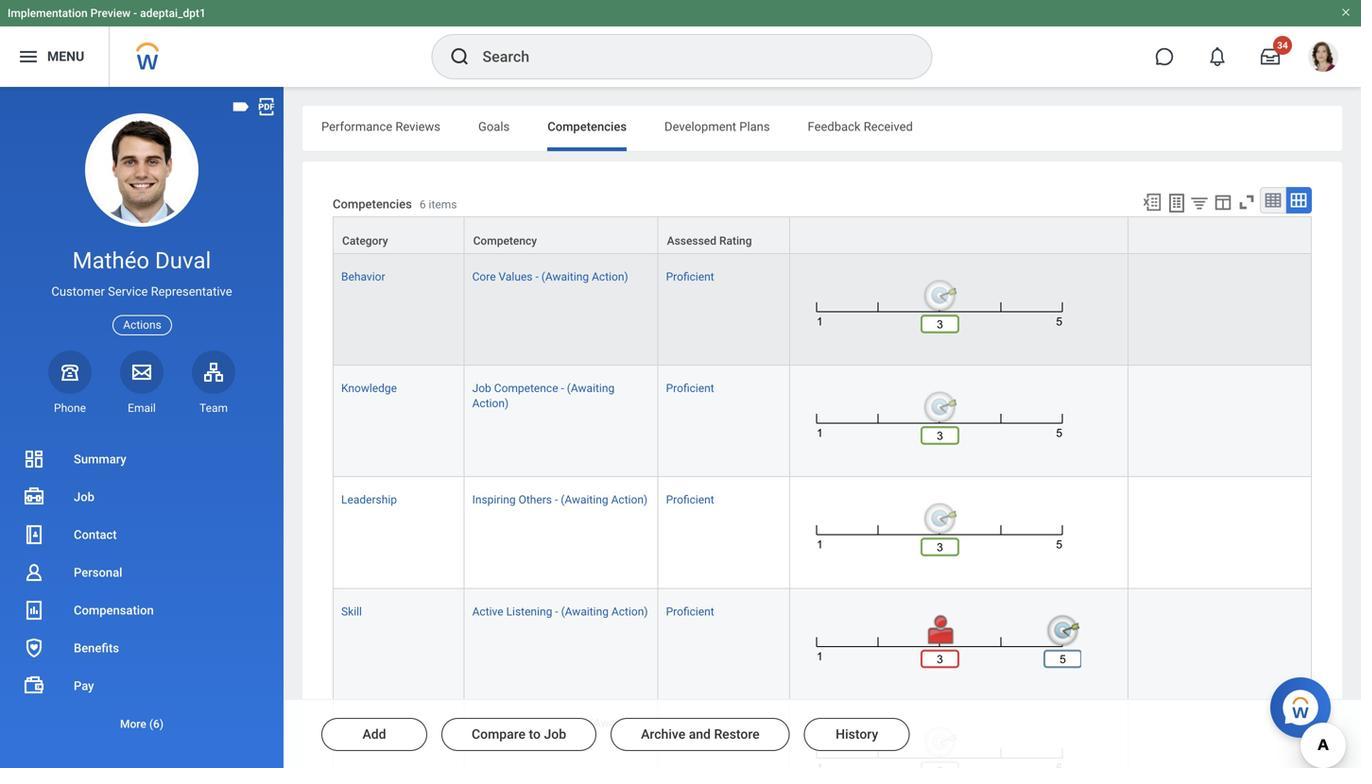 Task type: locate. For each thing, give the bounding box(es) containing it.
job right to
[[544, 727, 566, 742]]

action) for job competence - (awaiting action)
[[472, 397, 509, 410]]

competencies for competencies
[[547, 120, 627, 134]]

(awaiting inside job competence - (awaiting action)
[[567, 382, 615, 395]]

4 cell from the top
[[1128, 589, 1312, 701]]

- right listening
[[555, 605, 558, 618]]

row containing behavior
[[333, 254, 1312, 366]]

job inside job competence - (awaiting action)
[[472, 382, 491, 395]]

- right management
[[584, 717, 587, 730]]

reviews
[[395, 120, 440, 134]]

job image
[[23, 486, 45, 509]]

1 horizontal spatial competencies
[[547, 120, 627, 134]]

1 row from the top
[[333, 217, 1312, 254]]

cell for active listening - (awaiting action)
[[1128, 589, 1312, 701]]

more
[[120, 718, 146, 731]]

received
[[864, 120, 913, 134]]

preview
[[90, 7, 131, 20]]

job link
[[0, 478, 284, 516]]

2 row from the top
[[333, 254, 1312, 366]]

0 vertical spatial skill link
[[341, 601, 362, 618]]

(awaiting right competence
[[567, 382, 615, 395]]

cell for job competence - (awaiting action)
[[1128, 366, 1312, 478]]

list
[[0, 440, 284, 743]]

mathéo duval
[[72, 247, 211, 274]]

proficient link for conflict management - (awaiting action)
[[666, 713, 714, 730]]

inspiring others - (awaiting action)
[[472, 494, 648, 507]]

action bar region
[[284, 699, 1361, 768]]

cell for conflict management - (awaiting action)
[[1128, 701, 1312, 768]]

cell
[[1128, 254, 1312, 366], [1128, 366, 1312, 478], [1128, 478, 1312, 589], [1128, 589, 1312, 701], [1128, 701, 1312, 768]]

plans
[[739, 120, 770, 134]]

customer service representative
[[51, 285, 232, 299]]

(awaiting left the archive
[[590, 717, 637, 730]]

row containing knowledge
[[333, 366, 1312, 478]]

close environment banner image
[[1340, 7, 1352, 18]]

feedback received
[[808, 120, 913, 134]]

34 button
[[1250, 36, 1292, 78]]

job for job competence - (awaiting action)
[[472, 382, 491, 395]]

1 cell from the top
[[1128, 254, 1312, 366]]

core values - (awaiting action) link
[[472, 267, 628, 284]]

- for competence
[[561, 382, 564, 395]]

select to filter grid data image
[[1189, 193, 1210, 213]]

(awaiting right listening
[[561, 605, 609, 618]]

compare to job button
[[441, 718, 597, 751]]

skill link for conflict management - (awaiting action)
[[341, 713, 362, 730]]

job inside navigation pane region
[[74, 490, 94, 504]]

competencies up category
[[333, 197, 412, 211]]

pay link
[[0, 667, 284, 705]]

0 horizontal spatial job
[[74, 490, 94, 504]]

compensation
[[74, 604, 154, 618]]

team mathéo duval element
[[192, 401, 235, 416]]

(awaiting inside the conflict management - (awaiting action)
[[590, 717, 637, 730]]

job competence - (awaiting action) link
[[472, 378, 615, 410]]

performance
[[321, 120, 392, 134]]

action) inside the conflict management - (awaiting action)
[[472, 732, 509, 745]]

1 vertical spatial job
[[74, 490, 94, 504]]

2 proficient link from the top
[[666, 378, 714, 395]]

1 vertical spatial skill link
[[341, 713, 362, 730]]

toolbar
[[1133, 187, 1312, 217]]

- for listening
[[555, 605, 558, 618]]

competencies for competencies 6 items
[[333, 197, 412, 211]]

job up contact
[[74, 490, 94, 504]]

action) inside job competence - (awaiting action)
[[472, 397, 509, 410]]

2 horizontal spatial job
[[544, 727, 566, 742]]

fullscreen image
[[1236, 192, 1257, 213]]

duval
[[155, 247, 211, 274]]

compensation link
[[0, 592, 284, 630]]

- right preview
[[133, 7, 137, 20]]

- inside the conflict management - (awaiting action)
[[584, 717, 587, 730]]

1 vertical spatial competencies
[[333, 197, 412, 211]]

phone mathéo duval element
[[48, 401, 92, 416]]

history button
[[804, 718, 910, 751]]

(awaiting down competency popup button
[[541, 270, 589, 284]]

2 proficient from the top
[[666, 382, 714, 395]]

competencies right goals
[[547, 120, 627, 134]]

- right competence
[[561, 382, 564, 395]]

view team image
[[202, 361, 225, 384]]

0 vertical spatial skill
[[341, 605, 362, 618]]

implementation
[[8, 7, 88, 20]]

history
[[836, 727, 878, 742]]

2 cell from the top
[[1128, 366, 1312, 478]]

expand table image
[[1289, 191, 1308, 210]]

3 proficient link from the top
[[666, 490, 714, 507]]

job competence - (awaiting action)
[[472, 382, 615, 410]]

knowledge
[[341, 382, 397, 395]]

proficient for conflict management - (awaiting action)
[[666, 717, 714, 730]]

- for values
[[535, 270, 539, 284]]

row
[[333, 217, 1312, 254], [333, 254, 1312, 366], [333, 366, 1312, 478], [333, 478, 1312, 589], [333, 589, 1312, 701], [333, 701, 1312, 768]]

team link
[[192, 350, 235, 416]]

category
[[342, 234, 388, 248]]

knowledge link
[[341, 378, 397, 395]]

summary link
[[0, 440, 284, 478]]

job
[[472, 382, 491, 395], [74, 490, 94, 504], [544, 727, 566, 742]]

feedback
[[808, 120, 861, 134]]

search image
[[449, 45, 471, 68]]

- right others
[[555, 494, 558, 507]]

5 proficient link from the top
[[666, 713, 714, 730]]

email
[[128, 402, 156, 415]]

5 cell from the top
[[1128, 701, 1312, 768]]

1 proficient link from the top
[[666, 267, 714, 284]]

conflict management - (awaiting action) link
[[472, 713, 637, 745]]

click to view/edit grid preferences image
[[1213, 192, 1234, 213]]

job left competence
[[472, 382, 491, 395]]

proficient link for inspiring others - (awaiting action)
[[666, 490, 714, 507]]

pay
[[74, 679, 94, 693]]

add
[[362, 727, 386, 742]]

skill link for active listening - (awaiting action)
[[341, 601, 362, 618]]

(awaiting for values
[[541, 270, 589, 284]]

contact image
[[23, 524, 45, 546]]

4 proficient link from the top
[[666, 601, 714, 618]]

1 skill link from the top
[[341, 601, 362, 618]]

compare to job
[[472, 727, 566, 742]]

(awaiting
[[541, 270, 589, 284], [567, 382, 615, 395], [561, 494, 608, 507], [561, 605, 609, 618], [590, 717, 637, 730]]

(awaiting for listening
[[561, 605, 609, 618]]

1 skill from the top
[[341, 605, 362, 618]]

phone image
[[57, 361, 83, 384]]

action)
[[592, 270, 628, 284], [472, 397, 509, 410], [611, 494, 648, 507], [611, 605, 648, 618], [472, 732, 509, 745]]

proficient link for job competence - (awaiting action)
[[666, 378, 714, 395]]

3 row from the top
[[333, 366, 1312, 478]]

1 horizontal spatial job
[[472, 382, 491, 395]]

4 row from the top
[[333, 478, 1312, 589]]

behavior
[[341, 270, 385, 284]]

2 vertical spatial job
[[544, 727, 566, 742]]

phone
[[54, 402, 86, 415]]

0 vertical spatial job
[[472, 382, 491, 395]]

2 skill from the top
[[341, 717, 362, 730]]

- for preview
[[133, 7, 137, 20]]

- inside menu banner
[[133, 7, 137, 20]]

(awaiting right others
[[561, 494, 608, 507]]

proficient for inspiring others - (awaiting action)
[[666, 494, 714, 507]]

inbox large image
[[1261, 47, 1280, 66]]

job for job
[[74, 490, 94, 504]]

leadership link
[[341, 490, 397, 507]]

competency
[[473, 234, 537, 248]]

- inside core values - (awaiting action) link
[[535, 270, 539, 284]]

- right values
[[535, 270, 539, 284]]

1 vertical spatial skill
[[341, 717, 362, 730]]

3 proficient from the top
[[666, 494, 714, 507]]

- inside job competence - (awaiting action)
[[561, 382, 564, 395]]

email button
[[120, 350, 164, 416]]

- inside active listening - (awaiting action) link
[[555, 605, 558, 618]]

skill link
[[341, 601, 362, 618], [341, 713, 362, 730]]

- inside inspiring others - (awaiting action) link
[[555, 494, 558, 507]]

skill for conflict
[[341, 717, 362, 730]]

5 proficient from the top
[[666, 717, 714, 730]]

0 vertical spatial competencies
[[547, 120, 627, 134]]

2 skill link from the top
[[341, 713, 362, 730]]

3 cell from the top
[[1128, 478, 1312, 589]]

conflict management - (awaiting action)
[[472, 717, 637, 745]]

more (6) button
[[0, 705, 284, 743]]

restore
[[714, 727, 760, 742]]

action) for core values - (awaiting action)
[[592, 270, 628, 284]]

(awaiting for competence
[[567, 382, 615, 395]]

4 proficient from the top
[[666, 605, 714, 618]]

conflict
[[472, 717, 511, 730]]

action) for conflict management - (awaiting action)
[[472, 732, 509, 745]]

proficient link
[[666, 267, 714, 284], [666, 378, 714, 395], [666, 490, 714, 507], [666, 601, 714, 618], [666, 713, 714, 730]]

behavior link
[[341, 267, 385, 284]]

0 horizontal spatial competencies
[[333, 197, 412, 211]]

skill
[[341, 605, 362, 618], [341, 717, 362, 730]]

archive and restore button
[[611, 718, 790, 751]]

1 proficient from the top
[[666, 270, 714, 284]]

tab list
[[302, 106, 1342, 151]]

and
[[689, 727, 711, 742]]

6
[[420, 198, 426, 211]]



Task type: describe. For each thing, give the bounding box(es) containing it.
row containing leadership
[[333, 478, 1312, 589]]

contact link
[[0, 516, 284, 554]]

benefits
[[74, 641, 119, 656]]

assessed rating
[[667, 234, 752, 248]]

(6)
[[149, 718, 164, 731]]

active listening - (awaiting action)
[[472, 605, 648, 618]]

representative
[[151, 285, 232, 299]]

Search Workday  search field
[[483, 36, 893, 78]]

service
[[108, 285, 148, 299]]

proficient for core values - (awaiting action)
[[666, 270, 714, 284]]

action) for inspiring others - (awaiting action)
[[611, 494, 648, 507]]

(awaiting for management
[[590, 717, 637, 730]]

personal
[[74, 566, 122, 580]]

core
[[472, 270, 496, 284]]

category button
[[334, 217, 464, 253]]

summary
[[74, 452, 126, 466]]

adeptai_dpt1
[[140, 7, 206, 20]]

6 row from the top
[[333, 701, 1312, 768]]

justify image
[[17, 45, 40, 68]]

customer
[[51, 285, 105, 299]]

proficient link for core values - (awaiting action)
[[666, 267, 714, 284]]

more (6)
[[120, 718, 164, 731]]

core values - (awaiting action)
[[472, 270, 628, 284]]

performance reviews
[[321, 120, 440, 134]]

active listening - (awaiting action) link
[[472, 601, 648, 618]]

menu banner
[[0, 0, 1361, 87]]

development plans
[[665, 120, 770, 134]]

active
[[472, 605, 503, 618]]

competency button
[[465, 217, 658, 253]]

table image
[[1264, 191, 1283, 210]]

view printable version (pdf) image
[[256, 96, 277, 117]]

values
[[499, 270, 533, 284]]

34
[[1277, 40, 1288, 51]]

list containing summary
[[0, 440, 284, 743]]

- for others
[[555, 494, 558, 507]]

proficient for active listening - (awaiting action)
[[666, 605, 714, 618]]

assessed rating button
[[658, 217, 789, 253]]

listening
[[506, 605, 552, 618]]

rating
[[719, 234, 752, 248]]

assessed
[[667, 234, 717, 248]]

skill for active
[[341, 605, 362, 618]]

personal link
[[0, 554, 284, 592]]

compare
[[472, 727, 526, 742]]

actions button
[[113, 315, 172, 335]]

navigation pane region
[[0, 87, 284, 768]]

competencies 6 items
[[333, 197, 457, 211]]

- for management
[[584, 717, 587, 730]]

pay image
[[23, 675, 45, 698]]

action) for active listening - (awaiting action)
[[611, 605, 648, 618]]

leadership
[[341, 494, 397, 507]]

row containing category
[[333, 217, 1312, 254]]

others
[[519, 494, 552, 507]]

mail image
[[130, 361, 153, 384]]

inspiring others - (awaiting action) link
[[472, 490, 648, 507]]

(awaiting for others
[[561, 494, 608, 507]]

inspiring
[[472, 494, 516, 507]]

email mathéo duval element
[[120, 401, 164, 416]]

proficient link for active listening - (awaiting action)
[[666, 601, 714, 618]]

competence
[[494, 382, 558, 395]]

benefits link
[[0, 630, 284, 667]]

export to worksheets image
[[1165, 192, 1188, 215]]

development
[[665, 120, 736, 134]]

export to excel image
[[1142, 192, 1163, 213]]

proficient for job competence - (awaiting action)
[[666, 382, 714, 395]]

summary image
[[23, 448, 45, 471]]

compensation image
[[23, 599, 45, 622]]

phone button
[[48, 350, 92, 416]]

5 row from the top
[[333, 589, 1312, 701]]

implementation preview -   adeptai_dpt1
[[8, 7, 206, 20]]

actions
[[123, 319, 161, 332]]

tab list containing performance reviews
[[302, 106, 1342, 151]]

cell for inspiring others - (awaiting action)
[[1128, 478, 1312, 589]]

goals
[[478, 120, 510, 134]]

tag image
[[231, 96, 251, 117]]

menu button
[[0, 26, 109, 87]]

more (6) button
[[0, 713, 284, 736]]

archive
[[641, 727, 686, 742]]

items
[[429, 198, 457, 211]]

profile logan mcneil image
[[1308, 42, 1338, 76]]

job inside button
[[544, 727, 566, 742]]

personal image
[[23, 561, 45, 584]]

add button
[[321, 718, 427, 751]]

menu
[[47, 49, 84, 64]]

benefits image
[[23, 637, 45, 660]]

mathéo
[[72, 247, 149, 274]]

team
[[199, 402, 228, 415]]

archive and restore
[[641, 727, 760, 742]]

management
[[514, 717, 581, 730]]

to
[[529, 727, 541, 742]]

notifications large image
[[1208, 47, 1227, 66]]

cell for core values - (awaiting action)
[[1128, 254, 1312, 366]]

contact
[[74, 528, 117, 542]]



Task type: vqa. For each thing, say whether or not it's contained in the screenshot.
"linkedin" image
no



